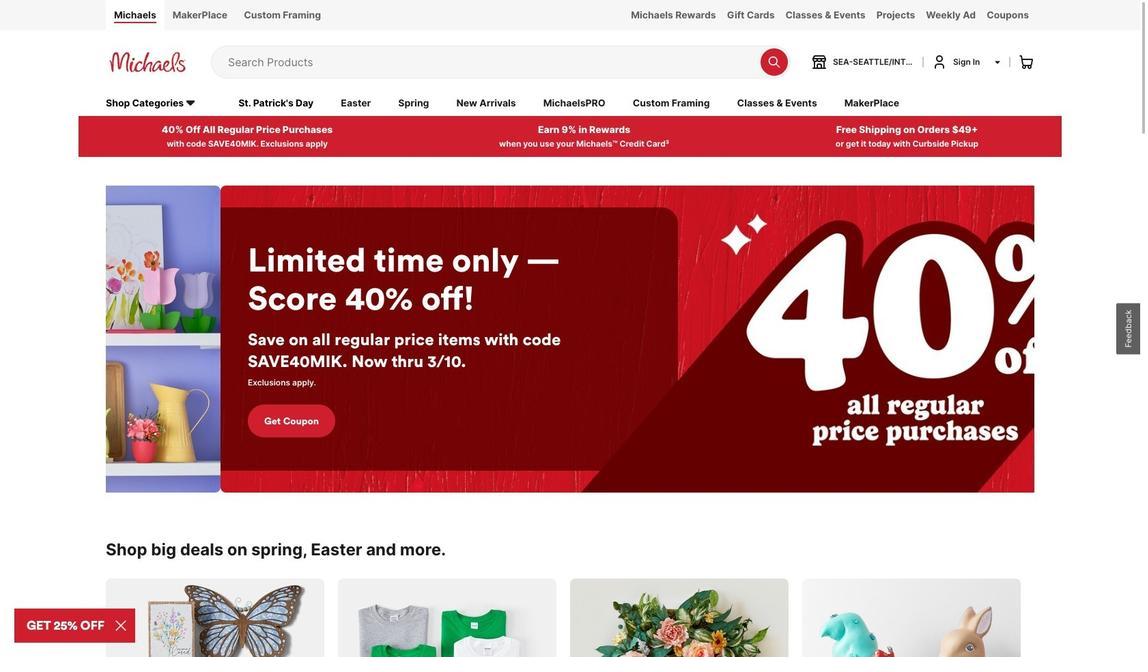 Task type: vqa. For each thing, say whether or not it's contained in the screenshot.
"40% off all regular price purchases" Image
yes



Task type: locate. For each thing, give the bounding box(es) containing it.
grey, white and green folded t-shirts image
[[338, 579, 557, 658]]

Search Input field
[[228, 46, 754, 78]]

40% off all regular price purchases image
[[195, 186, 1124, 493]]



Task type: describe. For each thing, give the bounding box(es) containing it.
gnome and rabbit ceramic paintable crafts image
[[803, 579, 1021, 658]]

green wreath with pink and yellow flowers image
[[570, 579, 789, 658]]

butterfly and floral décor accents on open shelves image
[[106, 579, 325, 658]]

yellow, white and pink easter décor on purple shelving image
[[0, 186, 195, 493]]

search button image
[[768, 55, 782, 69]]



